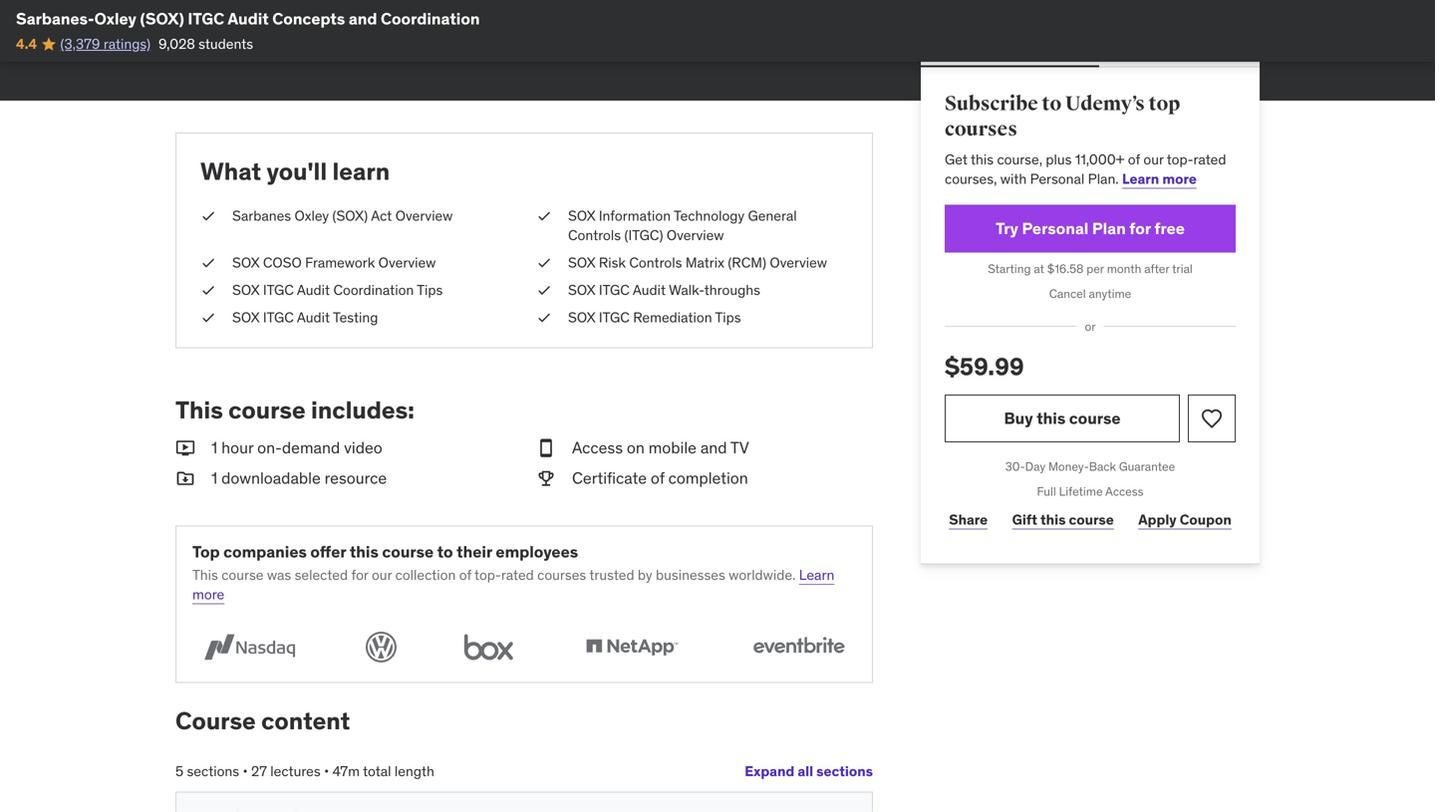 Task type: locate. For each thing, give the bounding box(es) containing it.
xsmall image
[[200, 206, 216, 226], [536, 206, 552, 226], [200, 253, 216, 273], [536, 253, 552, 273], [200, 281, 216, 300], [536, 281, 552, 300], [536, 308, 552, 328]]

xsmall image for sox itgc remediation tips
[[536, 308, 552, 328]]

0 vertical spatial access
[[572, 438, 623, 458]]

oxley down you'll
[[295, 207, 329, 225]]

on
[[627, 438, 645, 458]]

their
[[457, 542, 492, 562]]

created by char deming
[[175, 14, 328, 32]]

of down access on mobile and tv
[[651, 468, 665, 488]]

worldwide.
[[729, 566, 796, 584]]

our inside get this course, plus 11,000+ of our top-rated courses, with personal plan.
[[1144, 151, 1164, 169]]

0 vertical spatial our
[[1144, 151, 1164, 169]]

1 horizontal spatial more
[[1163, 170, 1197, 188]]

1 hour on-demand video
[[211, 438, 383, 458]]

top companies offer this course to their employees
[[192, 542, 578, 562]]

0 horizontal spatial •
[[243, 763, 248, 781]]

to inside subscribe to udemy's top courses
[[1042, 91, 1062, 116]]

0 vertical spatial by
[[229, 14, 243, 32]]

1 left downloadable
[[211, 468, 218, 488]]

0 horizontal spatial for
[[351, 566, 369, 584]]

sections inside dropdown button
[[817, 763, 873, 781]]

access up the "certificate"
[[572, 438, 623, 458]]

small image for access
[[536, 437, 556, 460]]

0 vertical spatial courses
[[945, 117, 1018, 141]]

0 horizontal spatial access
[[572, 438, 623, 458]]

small image down course
[[200, 809, 220, 813]]

0 horizontal spatial of
[[459, 566, 472, 584]]

0 vertical spatial learn
[[1123, 170, 1160, 188]]

box image
[[456, 629, 522, 667]]

learn more down employees
[[192, 566, 835, 604]]

to left udemy's
[[1042, 91, 1062, 116]]

controls up the 'sox itgc audit walk-throughs'
[[629, 254, 682, 272]]

this inside get this course, plus 11,000+ of our top-rated courses, with personal plan.
[[971, 151, 994, 169]]

learn right worldwide.
[[799, 566, 835, 584]]

• left '27'
[[243, 763, 248, 781]]

1 horizontal spatial our
[[1144, 151, 1164, 169]]

by up students
[[229, 14, 243, 32]]

1 1 from the top
[[211, 438, 218, 458]]

2 sections from the left
[[187, 763, 239, 781]]

volkswagen image
[[359, 629, 403, 667]]

tab list
[[921, 17, 1260, 67]]

learn more
[[1123, 170, 1197, 188], [192, 566, 835, 604]]

0 vertical spatial and
[[349, 8, 377, 29]]

1 vertical spatial controls
[[629, 254, 682, 272]]

0 vertical spatial personal
[[1031, 170, 1085, 188]]

0 vertical spatial learn more
[[1123, 170, 1197, 188]]

you'll
[[267, 157, 327, 186]]

expand
[[745, 763, 795, 781]]

risk
[[599, 254, 626, 272]]

learn for subscribe to udemy's top courses
[[1123, 170, 1160, 188]]

personal up $16.58
[[1022, 218, 1089, 239]]

0 vertical spatial oxley
[[94, 8, 137, 29]]

video
[[344, 438, 383, 458]]

content
[[261, 707, 350, 737]]

overview down technology
[[667, 226, 724, 244]]

students
[[199, 35, 253, 53]]

gift this course link
[[1008, 500, 1119, 540]]

this for this course includes:
[[175, 396, 223, 425]]

courses down the subscribe
[[945, 117, 1018, 141]]

created
[[175, 14, 225, 32]]

audit for sox itgc audit coordination tips
[[297, 281, 330, 299]]

audit up sox itgc audit testing
[[297, 281, 330, 299]]

0 horizontal spatial more
[[192, 586, 225, 604]]

course inside button
[[1070, 408, 1121, 429]]

sox for sox itgc audit testing
[[232, 309, 260, 327]]

apply coupon
[[1139, 511, 1232, 529]]

0 vertical spatial to
[[1042, 91, 1062, 116]]

1 horizontal spatial learn more link
[[1123, 170, 1197, 188]]

remediation
[[633, 309, 712, 327]]

0 horizontal spatial controls
[[568, 226, 621, 244]]

1 left hour
[[211, 438, 218, 458]]

eventbrite image
[[742, 629, 856, 667]]

coordination
[[381, 8, 480, 29], [333, 281, 414, 299]]

or
[[1085, 319, 1096, 334]]

4.4
[[16, 35, 37, 53]]

1 vertical spatial this
[[192, 566, 218, 584]]

per
[[1087, 261, 1105, 277]]

small image left hour
[[175, 437, 195, 460]]

5 sections • 27 lectures • 47m total length
[[175, 763, 435, 781]]

this up courses,
[[971, 151, 994, 169]]

1 horizontal spatial learn more
[[1123, 170, 1197, 188]]

this for get
[[971, 151, 994, 169]]

1 vertical spatial small image
[[175, 468, 195, 490]]

selected
[[295, 566, 348, 584]]

•
[[243, 763, 248, 781], [324, 763, 329, 781]]

1 small image from the top
[[175, 437, 195, 460]]

1 vertical spatial tips
[[715, 309, 741, 327]]

1 vertical spatial personal
[[1022, 218, 1089, 239]]

sox down sox itgc audit coordination tips
[[232, 309, 260, 327]]

1 horizontal spatial for
[[1130, 218, 1151, 239]]

small image left the "certificate"
[[536, 468, 556, 490]]

1 horizontal spatial tips
[[715, 309, 741, 327]]

itgc
[[188, 8, 225, 29], [263, 281, 294, 299], [599, 281, 630, 299], [263, 309, 294, 327], [599, 309, 630, 327]]

1 horizontal spatial courses
[[945, 117, 1018, 141]]

1 vertical spatial to
[[437, 542, 453, 562]]

xsmall image for sox itgc audit walk-throughs
[[536, 281, 552, 300]]

framework
[[305, 254, 375, 272]]

xsmall image left sox itgc audit testing
[[200, 308, 216, 328]]

of down their
[[459, 566, 472, 584]]

0 vertical spatial learn more link
[[1123, 170, 1197, 188]]

overview inside sox information technology general controls (itgc) overview
[[667, 226, 724, 244]]

(sox) up 9,028
[[140, 8, 184, 29]]

1 horizontal spatial top-
[[1167, 151, 1194, 169]]

total
[[363, 763, 391, 781]]

2 horizontal spatial of
[[1128, 151, 1141, 169]]

overview down "act" at left
[[379, 254, 436, 272]]

sox left information
[[568, 207, 596, 225]]

oxley up (3,379 ratings) at the left of page
[[94, 8, 137, 29]]

try personal plan for free link
[[945, 205, 1236, 253]]

1 horizontal spatial rated
[[1194, 151, 1227, 169]]

0 horizontal spatial learn
[[799, 566, 835, 584]]

1 horizontal spatial and
[[701, 438, 727, 458]]

1 horizontal spatial oxley
[[295, 207, 329, 225]]

for down top companies offer this course to their employees
[[351, 566, 369, 584]]

1 vertical spatial by
[[638, 566, 653, 584]]

this for buy
[[1037, 408, 1066, 429]]

1 downloadable resource
[[211, 468, 387, 488]]

30-day money-back guarantee full lifetime access
[[1006, 459, 1176, 499]]

this inside button
[[1037, 408, 1066, 429]]

last updated 4/2022
[[199, 42, 333, 60]]

month
[[1107, 261, 1142, 277]]

0 vertical spatial controls
[[568, 226, 621, 244]]

xsmall image for sox itgc audit coordination tips
[[200, 281, 216, 300]]

sox down the 'sox itgc audit walk-throughs'
[[568, 309, 596, 327]]

this down top on the left bottom of page
[[192, 566, 218, 584]]

plan.
[[1088, 170, 1119, 188]]

1 vertical spatial learn
[[799, 566, 835, 584]]

course up the on- on the bottom left of page
[[228, 396, 306, 425]]

1 vertical spatial xsmall image
[[200, 308, 216, 328]]

1 horizontal spatial learn
[[1123, 170, 1160, 188]]

0 horizontal spatial top-
[[475, 566, 501, 584]]

this up hour
[[175, 396, 223, 425]]

this for gift
[[1041, 511, 1066, 529]]

matrix
[[686, 254, 725, 272]]

0 vertical spatial small image
[[175, 437, 195, 460]]

0 vertical spatial rated
[[1194, 151, 1227, 169]]

xsmall image
[[175, 43, 191, 59], [200, 308, 216, 328]]

lectures
[[271, 763, 321, 781]]

1 vertical spatial more
[[192, 586, 225, 604]]

small image for certificate
[[536, 468, 556, 490]]

0 vertical spatial tips
[[417, 281, 443, 299]]

sox itgc audit walk-throughs
[[568, 281, 761, 299]]

1 horizontal spatial to
[[1042, 91, 1062, 116]]

overview
[[396, 207, 453, 225], [667, 226, 724, 244], [379, 254, 436, 272], [770, 254, 828, 272]]

1 horizontal spatial xsmall image
[[200, 308, 216, 328]]

0 vertical spatial top-
[[1167, 151, 1194, 169]]

this course includes:
[[175, 396, 415, 425]]

0 vertical spatial this
[[175, 396, 223, 425]]

buy this course button
[[945, 395, 1181, 443]]

get this course, plus 11,000+ of our top-rated courses, with personal plan.
[[945, 151, 1227, 188]]

1 vertical spatial rated
[[501, 566, 534, 584]]

more for subscribe to udemy's top courses
[[1163, 170, 1197, 188]]

by right trusted
[[638, 566, 653, 584]]

0 vertical spatial small image
[[536, 437, 556, 460]]

course
[[175, 707, 256, 737]]

deming
[[280, 14, 328, 32]]

and left tv at the right bottom
[[701, 438, 727, 458]]

small image up top on the left bottom of page
[[175, 468, 195, 490]]

1 horizontal spatial (sox)
[[333, 207, 368, 225]]

rated
[[1194, 151, 1227, 169], [501, 566, 534, 584]]

27
[[251, 763, 267, 781]]

1 for 1 hour on-demand video
[[211, 438, 218, 458]]

personal inside get this course, plus 11,000+ of our top-rated courses, with personal plan.
[[1031, 170, 1085, 188]]

back
[[1090, 459, 1117, 475]]

course
[[228, 396, 306, 425], [1070, 408, 1121, 429], [1069, 511, 1114, 529], [382, 542, 434, 562], [222, 566, 264, 584]]

1 horizontal spatial sections
[[817, 763, 873, 781]]

xsmall image left last
[[175, 43, 191, 59]]

includes:
[[311, 396, 415, 425]]

sections right all
[[817, 763, 873, 781]]

small image
[[536, 437, 556, 460], [536, 468, 556, 490], [200, 809, 220, 813]]

sox for sox risk controls matrix (rcm) overview
[[568, 254, 596, 272]]

learn more up free
[[1123, 170, 1197, 188]]

our right 11,000+
[[1144, 151, 1164, 169]]

more down top on the left bottom of page
[[192, 586, 225, 604]]

what
[[200, 157, 261, 186]]

1 horizontal spatial •
[[324, 763, 329, 781]]

tips down sox coso framework overview
[[417, 281, 443, 299]]

0 horizontal spatial learn more
[[192, 566, 835, 604]]

0 vertical spatial of
[[1128, 151, 1141, 169]]

oxley
[[94, 8, 137, 29], [295, 207, 329, 225]]

xsmall image for last
[[175, 43, 191, 59]]

xsmall image for sox
[[200, 308, 216, 328]]

audit down sox itgc audit coordination tips
[[297, 309, 330, 327]]

tips down throughs on the top of page
[[715, 309, 741, 327]]

4/2022
[[285, 42, 333, 60]]

learn more link up free
[[1123, 170, 1197, 188]]

small image left on
[[536, 437, 556, 460]]

this right gift
[[1041, 511, 1066, 529]]

our
[[1144, 151, 1164, 169], [372, 566, 392, 584]]

0 horizontal spatial tips
[[417, 281, 443, 299]]

1 vertical spatial (sox)
[[333, 207, 368, 225]]

more for top companies offer this course to their employees
[[192, 586, 225, 604]]

sox information technology general controls (itgc) overview
[[568, 207, 797, 244]]

controls
[[568, 226, 621, 244], [629, 254, 682, 272]]

0 vertical spatial (sox)
[[140, 8, 184, 29]]

top- down the top
[[1167, 151, 1194, 169]]

0 horizontal spatial courses
[[538, 566, 586, 584]]

1 vertical spatial 1
[[211, 468, 218, 488]]

sox itgc remediation tips
[[568, 309, 741, 327]]

learn more link
[[1123, 170, 1197, 188], [192, 566, 835, 604]]

small image for 1 downloadable resource
[[175, 468, 195, 490]]

course up back on the right bottom of the page
[[1070, 408, 1121, 429]]

this right buy
[[1037, 408, 1066, 429]]

access
[[572, 438, 623, 458], [1106, 484, 1144, 499]]

audit
[[228, 8, 269, 29], [297, 281, 330, 299], [633, 281, 666, 299], [297, 309, 330, 327]]

xsmall image for sox risk controls matrix (rcm) overview
[[536, 253, 552, 273]]

sox for sox information technology general controls (itgc) overview
[[568, 207, 596, 225]]

subscribe to udemy's top courses
[[945, 91, 1181, 141]]

0 horizontal spatial to
[[437, 542, 453, 562]]

audit up sox itgc remediation tips
[[633, 281, 666, 299]]

personal down plus
[[1031, 170, 1085, 188]]

small image for 1 hour on-demand video
[[175, 437, 195, 460]]

sox up sox itgc remediation tips
[[568, 281, 596, 299]]

1 vertical spatial learn more
[[192, 566, 835, 604]]

0 horizontal spatial oxley
[[94, 8, 137, 29]]

of right 11,000+
[[1128, 151, 1141, 169]]

our down top companies offer this course to their employees
[[372, 566, 392, 584]]

access down back on the right bottom of the page
[[1106, 484, 1144, 499]]

1 sections from the left
[[817, 763, 873, 781]]

day
[[1026, 459, 1046, 475]]

all
[[798, 763, 814, 781]]

1 vertical spatial access
[[1106, 484, 1144, 499]]

udemy's
[[1066, 91, 1145, 116]]

0 horizontal spatial learn more link
[[192, 566, 835, 604]]

controls up risk
[[568, 226, 621, 244]]

1 vertical spatial courses
[[538, 566, 586, 584]]

sox inside sox information technology general controls (itgc) overview
[[568, 207, 596, 225]]

itgc for sox itgc audit coordination tips
[[263, 281, 294, 299]]

learn more link down employees
[[192, 566, 835, 604]]

sections right 5 at the left of page
[[187, 763, 239, 781]]

0 horizontal spatial our
[[372, 566, 392, 584]]

sarbanes-oxley (sox) itgc audit concepts and coordination
[[16, 8, 480, 29]]

0 horizontal spatial sections
[[187, 763, 239, 781]]

2 1 from the top
[[211, 468, 218, 488]]

1 vertical spatial and
[[701, 438, 727, 458]]

oxley for sarbanes
[[295, 207, 329, 225]]

demand
[[282, 438, 340, 458]]

1 horizontal spatial of
[[651, 468, 665, 488]]

sox left risk
[[568, 254, 596, 272]]

courses inside subscribe to udemy's top courses
[[945, 117, 1018, 141]]

1 vertical spatial learn more link
[[192, 566, 835, 604]]

what you'll learn
[[200, 157, 390, 186]]

overview right (rcm)
[[770, 254, 828, 272]]

sox left coso
[[232, 254, 260, 272]]

sox for sox coso framework overview
[[232, 254, 260, 272]]

0 vertical spatial xsmall image
[[175, 43, 191, 59]]

after
[[1145, 261, 1170, 277]]

gift this course
[[1013, 511, 1114, 529]]

to left their
[[437, 542, 453, 562]]

1 vertical spatial oxley
[[295, 207, 329, 225]]

0 vertical spatial more
[[1163, 170, 1197, 188]]

• left the 47m
[[324, 763, 329, 781]]

1 vertical spatial small image
[[536, 468, 556, 490]]

courses down employees
[[538, 566, 586, 584]]

and right concepts
[[349, 8, 377, 29]]

1 horizontal spatial access
[[1106, 484, 1144, 499]]

walk-
[[669, 281, 705, 299]]

2 • from the left
[[324, 763, 329, 781]]

learn more link for subscribe to udemy's top courses
[[1123, 170, 1197, 188]]

sections
[[817, 763, 873, 781], [187, 763, 239, 781]]

0 vertical spatial 1
[[211, 438, 218, 458]]

ratings)
[[104, 35, 151, 53]]

2 small image from the top
[[175, 468, 195, 490]]

learn right "plan."
[[1123, 170, 1160, 188]]

sox risk controls matrix (rcm) overview
[[568, 254, 828, 272]]

sox up sox itgc audit testing
[[232, 281, 260, 299]]

for
[[1130, 218, 1151, 239], [351, 566, 369, 584]]

top-
[[1167, 151, 1194, 169], [475, 566, 501, 584]]

top- down their
[[475, 566, 501, 584]]

0 horizontal spatial xsmall image
[[175, 43, 191, 59]]

small image
[[175, 437, 195, 460], [175, 468, 195, 490]]

more up free
[[1163, 170, 1197, 188]]

for left free
[[1130, 218, 1151, 239]]

0 vertical spatial for
[[1130, 218, 1151, 239]]

(sox) left "act" at left
[[333, 207, 368, 225]]

1 horizontal spatial controls
[[629, 254, 682, 272]]

0 horizontal spatial (sox)
[[140, 8, 184, 29]]

audit for sox itgc audit testing
[[297, 309, 330, 327]]

(sox)
[[140, 8, 184, 29], [333, 207, 368, 225]]



Task type: vqa. For each thing, say whether or not it's contained in the screenshot.
the right the Learn more link
yes



Task type: describe. For each thing, give the bounding box(es) containing it.
$59.99
[[945, 352, 1025, 382]]

employees
[[496, 542, 578, 562]]

apply
[[1139, 511, 1177, 529]]

audit up the updated
[[228, 8, 269, 29]]

1 vertical spatial for
[[351, 566, 369, 584]]

guarantee
[[1120, 459, 1176, 475]]

course up collection
[[382, 542, 434, 562]]

personal inside try personal plan for free link
[[1022, 218, 1089, 239]]

xsmall image for sox information technology general controls (itgc) overview
[[536, 206, 552, 226]]

sox coso framework overview
[[232, 254, 436, 272]]

sarbanes oxley (sox) act overview
[[232, 207, 453, 225]]

starting at $16.58 per month after trial cancel anytime
[[988, 261, 1193, 302]]

act
[[371, 207, 392, 225]]

of inside get this course, plus 11,000+ of our top-rated courses, with personal plan.
[[1128, 151, 1141, 169]]

xsmall image for sarbanes oxley (sox) act overview
[[200, 206, 216, 226]]

downloadable
[[221, 468, 321, 488]]

anytime
[[1089, 286, 1132, 302]]

0 vertical spatial coordination
[[381, 8, 480, 29]]

1 vertical spatial coordination
[[333, 281, 414, 299]]

this right offer
[[350, 542, 379, 562]]

buy
[[1005, 408, 1034, 429]]

this course was selected for our collection of top-rated courses trusted by businesses worldwide.
[[192, 566, 796, 584]]

technology
[[674, 207, 745, 225]]

plus
[[1046, 151, 1072, 169]]

1 • from the left
[[243, 763, 248, 781]]

lifetime
[[1059, 484, 1103, 499]]

at
[[1034, 261, 1045, 277]]

last
[[199, 42, 226, 60]]

companies
[[224, 542, 307, 562]]

1 vertical spatial of
[[651, 468, 665, 488]]

subscribe
[[945, 91, 1039, 116]]

2 vertical spatial small image
[[200, 809, 220, 813]]

get
[[945, 151, 968, 169]]

this for this course was selected for our collection of top-rated courses trusted by businesses worldwide.
[[192, 566, 218, 584]]

money-
[[1049, 459, 1090, 475]]

try
[[996, 218, 1019, 239]]

updated
[[230, 42, 281, 60]]

(sox) for act
[[333, 207, 368, 225]]

0 horizontal spatial by
[[229, 14, 243, 32]]

apply coupon button
[[1135, 500, 1236, 540]]

itgc for sox itgc audit testing
[[263, 309, 294, 327]]

5
[[175, 763, 184, 781]]

learn more link for top companies offer this course to their employees
[[192, 566, 835, 604]]

plan
[[1093, 218, 1126, 239]]

course content
[[175, 707, 350, 737]]

sarbanes
[[232, 207, 291, 225]]

try personal plan for free
[[996, 218, 1185, 239]]

itgc for sox itgc audit walk-throughs
[[599, 281, 630, 299]]

learn
[[333, 157, 390, 186]]

coupon
[[1180, 511, 1232, 529]]

certificate of completion
[[572, 468, 749, 488]]

nasdaq image
[[192, 629, 307, 667]]

courses,
[[945, 170, 997, 188]]

oxley for sarbanes-
[[94, 8, 137, 29]]

1 for 1 downloadable resource
[[211, 468, 218, 488]]

hour
[[221, 438, 254, 458]]

(itgc)
[[625, 226, 663, 244]]

(3,379
[[60, 35, 100, 53]]

2 vertical spatial of
[[459, 566, 472, 584]]

sox itgc audit coordination tips
[[232, 281, 443, 299]]

top
[[1149, 91, 1181, 116]]

controls inside sox information technology general controls (itgc) overview
[[568, 226, 621, 244]]

9,028 students
[[158, 35, 253, 53]]

resource
[[325, 468, 387, 488]]

buy this course
[[1005, 408, 1121, 429]]

course down the companies
[[222, 566, 264, 584]]

access inside 30-day money-back guarantee full lifetime access
[[1106, 484, 1144, 499]]

1 vertical spatial top-
[[475, 566, 501, 584]]

0 horizontal spatial rated
[[501, 566, 534, 584]]

certificate
[[572, 468, 647, 488]]

xsmall image for sox coso framework overview
[[200, 253, 216, 273]]

length
[[395, 763, 435, 781]]

starting
[[988, 261, 1031, 277]]

expand all sections button
[[745, 752, 873, 792]]

gift
[[1013, 511, 1038, 529]]

audit for sox itgc audit walk-throughs
[[633, 281, 666, 299]]

was
[[267, 566, 291, 584]]

cancel
[[1050, 286, 1086, 302]]

sox itgc audit testing
[[232, 309, 378, 327]]

itgc for sox itgc remediation tips
[[599, 309, 630, 327]]

0 horizontal spatial and
[[349, 8, 377, 29]]

top- inside get this course, plus 11,000+ of our top-rated courses, with personal plan.
[[1167, 151, 1194, 169]]

share button
[[945, 500, 992, 540]]

sox for sox itgc audit walk-throughs
[[568, 281, 596, 299]]

rated inside get this course, plus 11,000+ of our top-rated courses, with personal plan.
[[1194, 151, 1227, 169]]

coso
[[263, 254, 302, 272]]

(sox) for itgc
[[140, 8, 184, 29]]

learn for top companies offer this course to their employees
[[799, 566, 835, 584]]

char deming link
[[247, 14, 328, 32]]

wishlist image
[[1200, 407, 1224, 431]]

throughs
[[705, 281, 761, 299]]

netapp image
[[575, 629, 689, 667]]

char
[[247, 14, 276, 32]]

collection
[[395, 566, 456, 584]]

general
[[748, 207, 797, 225]]

47m
[[333, 763, 360, 781]]

expand all sections
[[745, 763, 873, 781]]

1 vertical spatial our
[[372, 566, 392, 584]]

$16.58
[[1048, 261, 1084, 277]]

top
[[192, 542, 220, 562]]

businesses
[[656, 566, 726, 584]]

overview right "act" at left
[[396, 207, 453, 225]]

information
[[599, 207, 671, 225]]

on-
[[257, 438, 282, 458]]

course down lifetime
[[1069, 511, 1114, 529]]

trial
[[1173, 261, 1193, 277]]

1 horizontal spatial by
[[638, 566, 653, 584]]

sox for sox itgc remediation tips
[[568, 309, 596, 327]]

sox for sox itgc audit coordination tips
[[232, 281, 260, 299]]

learn more for subscribe to udemy's top courses
[[1123, 170, 1197, 188]]

learn more for top companies offer this course to their employees
[[192, 566, 835, 604]]

trusted
[[590, 566, 635, 584]]



